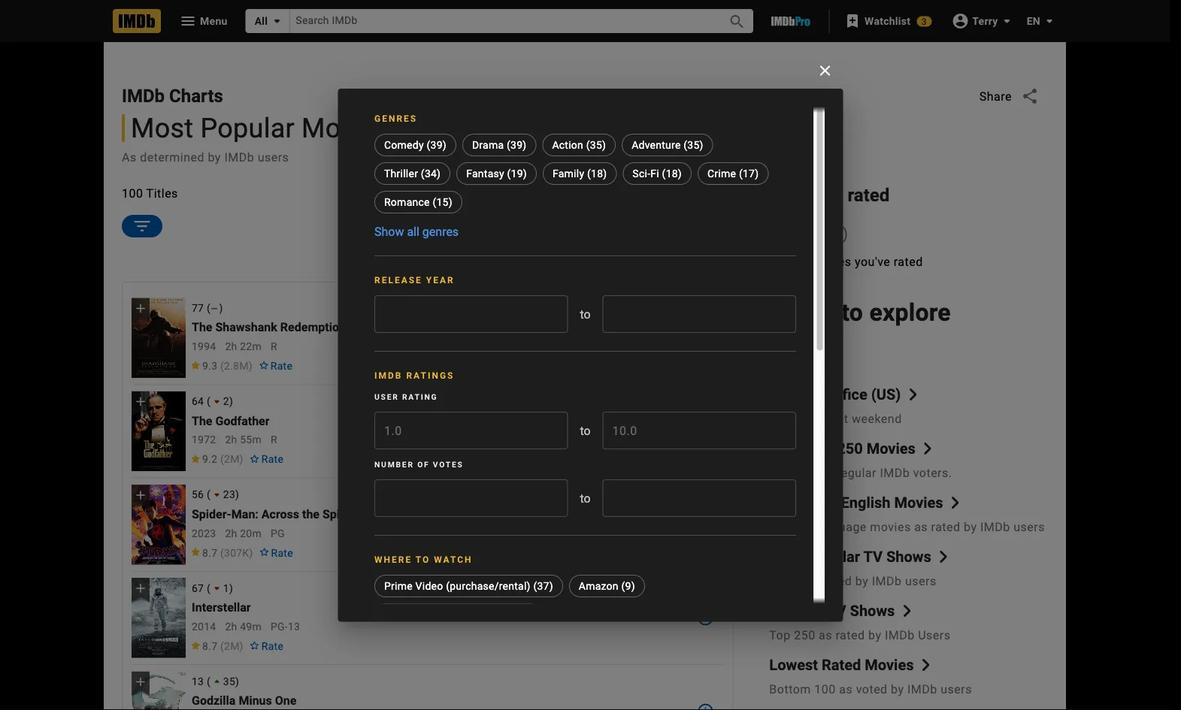 Task type: describe. For each thing, give the bounding box(es) containing it.
adventure (35)
[[632, 139, 703, 151]]

Enter number of votes above number field
[[375, 480, 567, 517]]

number of votes
[[374, 460, 463, 469]]

prime video (purchase/rental) (37)
[[384, 580, 553, 592]]

release
[[374, 275, 422, 286]]

the
[[802, 412, 820, 426]]

action (35)
[[552, 139, 606, 151]]

titles
[[146, 186, 178, 200]]

show all genres
[[374, 224, 459, 239]]

from
[[770, 412, 799, 426]]

prime
[[384, 580, 412, 592]]

100 for 100 ( 0% )
[[787, 225, 813, 243]]

all
[[407, 224, 419, 239]]

to for user rating
[[580, 424, 591, 438]]

0 vertical spatial genres
[[374, 113, 417, 124]]

thriller (34)
[[384, 167, 441, 180]]

english-
[[770, 520, 815, 534]]

fantasy (19)
[[466, 167, 527, 180]]

imdb ratings
[[374, 371, 454, 381]]

all button
[[246, 9, 290, 33]]

(purchase/rental)
[[446, 580, 530, 592]]

0 vertical spatial determined
[[140, 150, 205, 164]]

crime (17) button
[[698, 162, 769, 185]]

(15)
[[432, 196, 452, 208]]

rated right 250
[[836, 628, 865, 643]]

top 250 as rated by imdb users
[[770, 628, 951, 643]]

user
[[374, 392, 399, 401]]

watch
[[434, 555, 472, 565]]

as for bottom 100 as voted by imdb users
[[840, 682, 853, 697]]

rated right the movies
[[932, 520, 961, 534]]

sci-
[[632, 167, 650, 180]]

Enter release year above number field
[[375, 296, 567, 332]]

votes
[[433, 460, 463, 469]]

rating
[[402, 392, 438, 401]]

english-language movies as rated by imdb users
[[770, 520, 1045, 534]]

ratings
[[406, 371, 454, 381]]

thriller
[[384, 167, 418, 180]]

number
[[374, 460, 414, 469]]

drama (39) button
[[462, 134, 536, 156]]

amazon (9)
[[579, 580, 635, 592]]

100 ( 0% )
[[787, 225, 849, 243]]

sci-fi (18)
[[632, 167, 682, 180]]

amazon
[[579, 580, 618, 592]]

(18) inside family (18) button
[[587, 167, 607, 180]]

family (18) button
[[543, 162, 617, 185]]

romance
[[384, 196, 430, 208]]

weekend
[[852, 412, 902, 426]]

fantasy (19) button
[[456, 162, 537, 185]]

2 vertical spatial 100
[[815, 682, 836, 697]]

close prompt image
[[816, 61, 834, 80]]

of
[[417, 460, 429, 469]]

top
[[770, 628, 791, 643]]

action (35) button
[[542, 134, 616, 156]]

rated right you've
[[894, 255, 923, 269]]

to for number of votes
[[580, 491, 591, 506]]

(9)
[[621, 580, 635, 592]]

movies
[[870, 520, 911, 534]]

dialog containing show all genres
[[0, 0, 1182, 711]]

comedy
[[384, 139, 424, 151]]

drama
[[472, 139, 504, 151]]

show all genres button
[[374, 224, 459, 239]]

Enter release year below number field
[[603, 296, 795, 332]]

(34)
[[421, 167, 441, 180]]

(18) inside sci-fi (18) button
[[662, 167, 682, 180]]

1 vertical spatial as
[[770, 466, 784, 480]]

0 horizontal spatial as determined by imdb users
[[122, 150, 289, 164]]

to for release year
[[580, 307, 591, 321]]

all
[[255, 15, 268, 27]]

family
[[552, 167, 584, 180]]

(35) for action (35)
[[586, 139, 606, 151]]

video
[[415, 580, 443, 592]]

Enter user ratings above number field
[[375, 413, 567, 449]]

adventure
[[632, 139, 681, 151]]



Task type: vqa. For each thing, say whether or not it's contained in the screenshot.
the IMDb to the middle
no



Task type: locate. For each thing, give the bounding box(es) containing it.
as right the movies
[[915, 520, 928, 534]]

1 horizontal spatial determined
[[788, 574, 852, 588]]

(39) for drama (39)
[[507, 139, 526, 151]]

2 vertical spatial as
[[840, 682, 853, 697]]

0%
[[823, 225, 843, 243]]

release year
[[374, 275, 454, 286]]

submit search image
[[728, 13, 746, 31]]

(35) for adventure (35)
[[684, 139, 703, 151]]

past
[[824, 412, 849, 426]]

by
[[208, 150, 221, 164], [821, 466, 834, 480], [964, 520, 977, 534], [856, 574, 869, 588], [869, 628, 882, 643], [891, 682, 904, 697]]

1 vertical spatial genres
[[422, 224, 459, 239]]

(19)
[[507, 167, 527, 180]]

(18)
[[587, 167, 607, 180], [662, 167, 682, 180]]

(35) right action
[[586, 139, 606, 151]]

language
[[815, 520, 867, 534]]

(37)
[[533, 580, 553, 592]]

2 horizontal spatial as
[[915, 520, 928, 534]]

Enter user ratings below number field
[[603, 413, 795, 449]]

0 horizontal spatial (18)
[[587, 167, 607, 180]]

(39) up (34) at the left of the page
[[426, 139, 446, 151]]

romance (15)
[[384, 196, 452, 208]]

dialog
[[0, 0, 1182, 711]]

1 horizontal spatial as determined by imdb users
[[770, 574, 937, 588]]

voters.
[[914, 466, 953, 480]]

1 vertical spatial 100
[[787, 225, 813, 243]]

(39) up (19)
[[507, 139, 526, 151]]

1 horizontal spatial (18)
[[662, 167, 682, 180]]

determined
[[140, 150, 205, 164], [788, 574, 852, 588]]

1 horizontal spatial as
[[840, 682, 853, 697]]

user rating
[[374, 392, 438, 401]]

as
[[122, 150, 137, 164], [770, 466, 784, 480], [770, 574, 784, 588]]

rated left regular
[[788, 466, 817, 480]]

(39) inside the drama (39) button
[[507, 139, 526, 151]]

100 titles
[[122, 186, 178, 200]]

1 horizontal spatial genres
[[422, 224, 459, 239]]

family (18)
[[552, 167, 607, 180]]

2 horizontal spatial 100
[[815, 682, 836, 697]]

crime
[[707, 167, 736, 180]]

1 (35) from the left
[[586, 139, 606, 151]]

users
[[918, 628, 951, 643]]

sci-fi (18) button
[[623, 162, 692, 185]]

as up "top"
[[770, 574, 784, 588]]

(18) right fi
[[662, 167, 682, 180]]

1 horizontal spatial (35)
[[684, 139, 703, 151]]

0 horizontal spatial as
[[819, 628, 833, 643]]

genres
[[374, 113, 417, 124], [422, 224, 459, 239]]

100 right bottom
[[815, 682, 836, 697]]

as right 250
[[819, 628, 833, 643]]

(35)
[[586, 139, 606, 151], [684, 139, 703, 151]]

as down the from
[[770, 466, 784, 480]]

thriller (34) button
[[374, 162, 450, 185]]

as for top 250 as rated by imdb users
[[819, 628, 833, 643]]

(35) inside button
[[586, 139, 606, 151]]

100 left titles
[[122, 186, 143, 200]]

action
[[552, 139, 583, 151]]

1 vertical spatial determined
[[788, 574, 852, 588]]

to
[[580, 307, 591, 321], [580, 424, 591, 438], [580, 491, 591, 506], [415, 555, 430, 565]]

fantasy
[[466, 167, 504, 180]]

as determined by imdb users up titles
[[122, 150, 289, 164]]

0 vertical spatial 100
[[122, 186, 143, 200]]

(39)
[[426, 139, 446, 151], [507, 139, 526, 151]]

1 horizontal spatial (39)
[[507, 139, 526, 151]]

(18) right family
[[587, 167, 607, 180]]

1 horizontal spatial 100
[[787, 225, 813, 243]]

genres up comedy
[[374, 113, 417, 124]]

1 vertical spatial as determined by imdb users
[[770, 574, 937, 588]]

0 horizontal spatial 100
[[122, 186, 143, 200]]

100 for 100 titles
[[122, 186, 143, 200]]

crime (17)
[[707, 167, 759, 180]]

0 vertical spatial as
[[915, 520, 928, 534]]

100
[[122, 186, 143, 200], [787, 225, 813, 243], [815, 682, 836, 697]]

)
[[843, 225, 849, 243]]

hide titles you've rated
[[794, 255, 923, 269]]

fi
[[650, 167, 659, 180]]

show
[[374, 224, 404, 239]]

All search field
[[246, 9, 754, 33]]

0 horizontal spatial (35)
[[586, 139, 606, 151]]

where to watch
[[374, 555, 472, 565]]

bottom 100 as voted by imdb users
[[770, 682, 972, 697]]

(
[[817, 225, 823, 243]]

as left voted
[[840, 682, 853, 697]]

prime video (purchase/rental) (37) button
[[374, 575, 563, 598]]

250
[[794, 628, 816, 643]]

0 horizontal spatial genres
[[374, 113, 417, 124]]

0 vertical spatial as determined by imdb users
[[122, 150, 289, 164]]

100 left the (
[[787, 225, 813, 243]]

Enter number of votes below number field
[[603, 480, 795, 517]]

2 (39) from the left
[[507, 139, 526, 151]]

0 horizontal spatial (39)
[[426, 139, 446, 151]]

imdb
[[374, 371, 402, 381]]

where
[[374, 555, 412, 565]]

2 vertical spatial as
[[770, 574, 784, 588]]

comedy (39) button
[[374, 134, 456, 156]]

romance (15) button
[[374, 191, 462, 213]]

hide
[[794, 255, 820, 269]]

(35) inside button
[[684, 139, 703, 151]]

users
[[258, 150, 289, 164], [1014, 520, 1045, 534], [906, 574, 937, 588], [941, 682, 972, 697]]

bottom
[[770, 682, 811, 697]]

amazon (9) button
[[569, 575, 645, 598]]

0 horizontal spatial determined
[[140, 150, 205, 164]]

2 (18) from the left
[[662, 167, 682, 180]]

1 vertical spatial as
[[819, 628, 833, 643]]

0 vertical spatial as
[[122, 150, 137, 164]]

1 (18) from the left
[[587, 167, 607, 180]]

2 (35) from the left
[[684, 139, 703, 151]]

regular
[[837, 466, 877, 480]]

imdb
[[224, 150, 254, 164], [880, 466, 910, 480], [981, 520, 1011, 534], [872, 574, 902, 588], [885, 628, 915, 643], [908, 682, 938, 697]]

(39) for comedy (39)
[[426, 139, 446, 151]]

comedy (39)
[[384, 139, 446, 151]]

adventure (35) button
[[622, 134, 713, 156]]

you've
[[855, 255, 891, 269]]

(39) inside comedy (39) button
[[426, 139, 446, 151]]

(17)
[[739, 167, 759, 180]]

share
[[980, 89, 1012, 103]]

from the past weekend
[[770, 412, 902, 426]]

as
[[915, 520, 928, 534], [819, 628, 833, 643], [840, 682, 853, 697]]

year
[[426, 275, 454, 286]]

genres right all
[[422, 224, 459, 239]]

determined up titles
[[140, 150, 205, 164]]

as determined by imdb users up the top 250 as rated by imdb users
[[770, 574, 937, 588]]

titles
[[823, 255, 852, 269]]

as rated by regular imdb voters.
[[770, 466, 953, 480]]

as up 100 titles
[[122, 150, 137, 164]]

(35) right adventure
[[684, 139, 703, 151]]

drama (39)
[[472, 139, 526, 151]]

1 (39) from the left
[[426, 139, 446, 151]]

arrow drop down image
[[268, 12, 286, 30]]

voted
[[856, 682, 888, 697]]

rated
[[894, 255, 923, 269], [788, 466, 817, 480], [932, 520, 961, 534], [836, 628, 865, 643]]

determined up 250
[[788, 574, 852, 588]]



